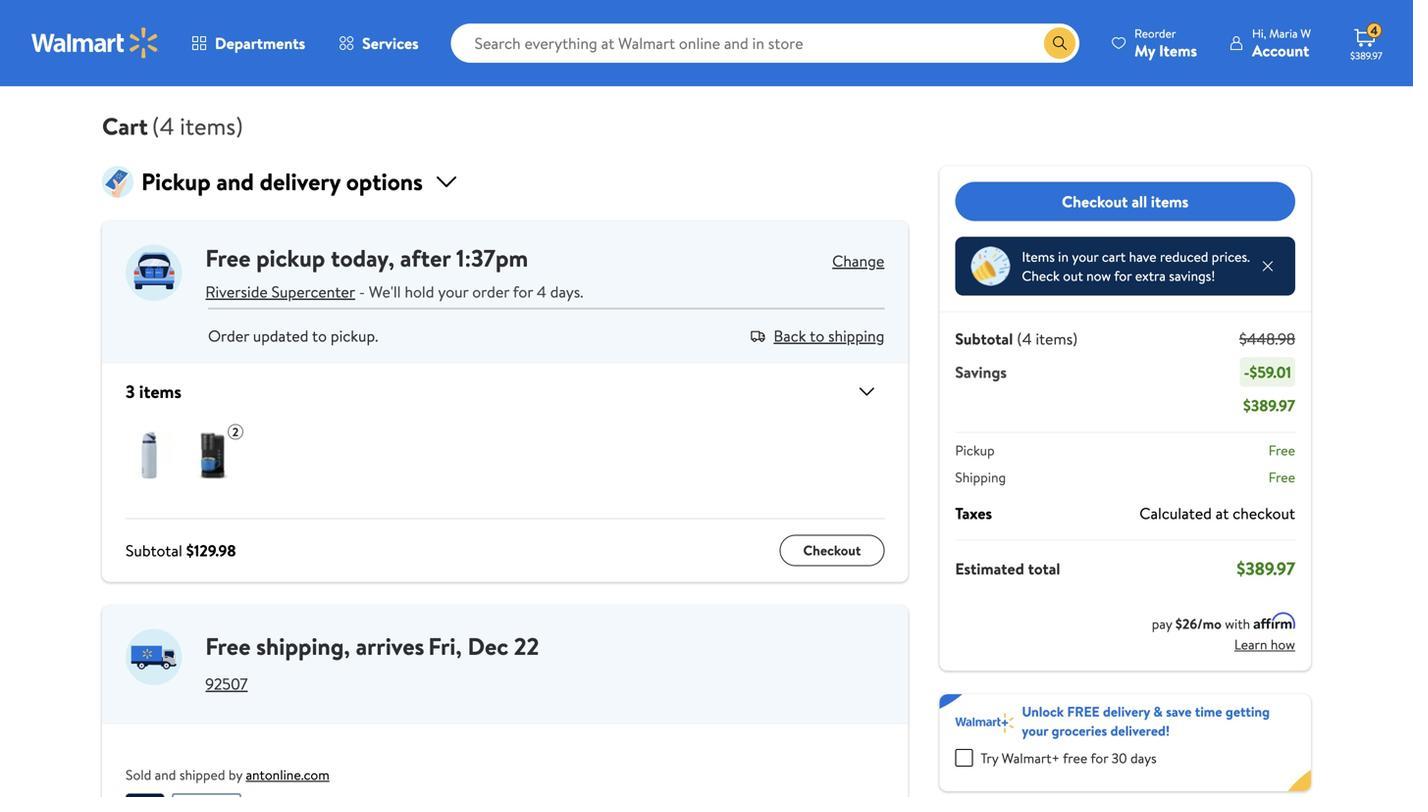 Task type: describe. For each thing, give the bounding box(es) containing it.
hi, maria w account
[[1252, 25, 1311, 61]]

updated
[[253, 325, 309, 347]]

how
[[1271, 635, 1295, 655]]

checkout button
[[780, 535, 885, 567]]

taxes
[[955, 503, 992, 525]]

account
[[1252, 40, 1309, 61]]

close nudge image
[[1260, 259, 1276, 274]]

1 vertical spatial $389.97
[[1243, 395, 1295, 417]]

2
[[232, 424, 239, 441]]

items inside items in your cart have reduced prices. check out now for extra savings!
[[1022, 247, 1055, 266]]

,
[[344, 631, 350, 663]]

items inside checkout all items "button"
[[1151, 191, 1189, 212]]

after
[[400, 242, 451, 275]]

prices.
[[1212, 247, 1250, 266]]

22
[[514, 631, 539, 663]]

pickup and delivery options button
[[102, 165, 908, 198]]

fulfillment logo image
[[126, 630, 182, 686]]

calculated at checkout
[[1140, 503, 1295, 525]]

change button
[[832, 250, 885, 272]]

1:37pm
[[456, 242, 528, 275]]

sold
[[126, 766, 151, 785]]

services button
[[322, 20, 435, 67]]

3 items
[[126, 380, 181, 404]]

pickup
[[256, 242, 325, 275]]

0 horizontal spatial -
[[359, 281, 365, 303]]

options
[[346, 165, 423, 198]]

walmart+
[[1002, 749, 1060, 768]]

delivery for free
[[1103, 703, 1150, 722]]

walmart plus image
[[955, 714, 1014, 734]]

92507 button
[[205, 674, 248, 695]]

total
[[1028, 558, 1060, 580]]

days.
[[550, 281, 583, 303]]

free pickup today, after 1:37pm
[[205, 242, 528, 275]]

antonline.com
[[246, 766, 330, 785]]

subtotal for subtotal (4 items)
[[955, 328, 1013, 350]]

time
[[1195, 703, 1222, 722]]

shipped
[[179, 766, 225, 785]]

dec
[[468, 631, 508, 663]]

all
[[1132, 191, 1147, 212]]

free
[[1067, 703, 1100, 722]]

fri,
[[428, 631, 462, 663]]

1 vertical spatial your
[[438, 281, 468, 303]]

0 vertical spatial 4
[[1371, 22, 1378, 39]]

0 horizontal spatial shipping
[[256, 631, 344, 663]]

2 vertical spatial $389.97
[[1237, 557, 1295, 581]]

learn
[[1234, 635, 1267, 655]]

1 to from the left
[[312, 325, 327, 347]]

calculated
[[1140, 503, 1212, 525]]

order
[[208, 325, 249, 347]]

92507
[[205, 674, 248, 695]]

2 button
[[102, 409, 908, 519]]

out
[[1063, 266, 1083, 286]]

order updated to pickup.
[[208, 325, 378, 347]]

back
[[774, 325, 806, 347]]

today,
[[331, 242, 395, 275]]

unlock
[[1022, 703, 1064, 722]]

1 vertical spatial 4
[[537, 281, 546, 303]]

in
[[1058, 247, 1069, 266]]

supercenter
[[271, 281, 355, 303]]

checkout all items button
[[955, 182, 1295, 221]]

0 horizontal spatial items
[[139, 380, 181, 404]]

cart
[[102, 110, 148, 143]]

days
[[1130, 749, 1157, 768]]

and for pickup
[[216, 165, 254, 198]]

reduced
[[1160, 247, 1208, 266]]

pickup for pickup and delivery options
[[141, 165, 211, 198]]

Search search field
[[451, 24, 1080, 63]]

view all items image
[[847, 380, 879, 404]]

maria
[[1269, 25, 1298, 42]]

extra
[[1135, 266, 1166, 286]]

-$59.01
[[1244, 362, 1291, 383]]

change
[[832, 250, 885, 272]]

free shipping, arrives fri, dec 22 92507 element
[[102, 606, 908, 708]]

order
[[472, 281, 509, 303]]

have
[[1129, 247, 1157, 266]]

walmart image
[[31, 27, 159, 59]]

&
[[1153, 703, 1163, 722]]

items in your cart have reduced prices. check out now for extra savings!
[[1022, 247, 1250, 286]]

reorder
[[1135, 25, 1176, 42]]

we'll
[[369, 281, 401, 303]]

$448.98
[[1239, 328, 1295, 350]]

getting
[[1226, 703, 1270, 722]]

savings
[[955, 362, 1007, 383]]

(4 for subtotal
[[1017, 328, 1032, 350]]



Task type: locate. For each thing, give the bounding box(es) containing it.
0 vertical spatial checkout
[[1062, 191, 1128, 212]]

subtotal (4 items)
[[955, 328, 1078, 350]]

4 right w
[[1371, 22, 1378, 39]]

checkout for checkout all items
[[1062, 191, 1128, 212]]

pickup for pickup
[[955, 441, 995, 460]]

your inside items in your cart have reduced prices. check out now for extra savings!
[[1072, 247, 1099, 266]]

2 horizontal spatial your
[[1072, 247, 1099, 266]]

items right the '3'
[[139, 380, 181, 404]]

0 vertical spatial (4
[[152, 110, 174, 143]]

items
[[1151, 191, 1189, 212], [139, 380, 181, 404]]

1 vertical spatial delivery
[[1103, 703, 1150, 722]]

0 horizontal spatial items
[[1022, 247, 1055, 266]]

now
[[1086, 266, 1111, 286]]

sold and shipped by antonline.com
[[126, 766, 330, 785]]

banner containing unlock free delivery & save time getting your groceries delivered!
[[939, 695, 1311, 792]]

pay
[[1152, 615, 1172, 634]]

1 horizontal spatial (4
[[1017, 328, 1032, 350]]

0 vertical spatial pickup
[[141, 165, 211, 198]]

services
[[362, 32, 419, 54]]

30
[[1112, 749, 1127, 768]]

3
[[126, 380, 135, 404]]

delivered!
[[1111, 722, 1170, 741]]

today, after 1:37pm element
[[331, 242, 528, 275]]

1 vertical spatial pickup
[[955, 441, 995, 460]]

(4 down check
[[1017, 328, 1032, 350]]

for left 30
[[1091, 749, 1108, 768]]

4 left days.
[[537, 281, 546, 303]]

2 horizontal spatial for
[[1114, 266, 1132, 286]]

for right "now"
[[1114, 266, 1132, 286]]

estimated total
[[955, 558, 1060, 580]]

items right all
[[1151, 191, 1189, 212]]

checkout
[[1233, 503, 1295, 525]]

0 vertical spatial your
[[1072, 247, 1099, 266]]

try
[[981, 749, 998, 768]]

0 horizontal spatial subtotal
[[126, 540, 182, 562]]

delivery left &
[[1103, 703, 1150, 722]]

1 horizontal spatial checkout
[[1062, 191, 1128, 212]]

1 horizontal spatial shipping
[[828, 325, 885, 347]]

back to shipping
[[774, 325, 885, 347]]

0 horizontal spatial (4
[[152, 110, 174, 143]]

free shipping , arrives fri, dec 22
[[205, 631, 539, 663]]

subtotal
[[955, 328, 1013, 350], [126, 540, 182, 562]]

$59.01
[[1250, 362, 1291, 383]]

0 horizontal spatial items)
[[180, 110, 243, 143]]

$389.97 right hi, maria w account
[[1350, 49, 1383, 62]]

Walmart Site-Wide search field
[[451, 24, 1080, 63]]

pickup.
[[331, 325, 378, 347]]

your inside unlock free delivery & save time getting your groceries delivered!
[[1022, 722, 1048, 741]]

Try Walmart+ free for 30 days checkbox
[[955, 750, 973, 767]]

1 horizontal spatial -
[[1244, 362, 1250, 383]]

items inside reorder my items
[[1159, 40, 1197, 61]]

0 vertical spatial items
[[1159, 40, 1197, 61]]

1 horizontal spatial 4
[[1371, 22, 1378, 39]]

for
[[1114, 266, 1132, 286], [513, 281, 533, 303], [1091, 749, 1108, 768]]

0 vertical spatial delivery
[[260, 165, 340, 198]]

1 vertical spatial items)
[[1036, 328, 1078, 350]]

items left in
[[1022, 247, 1055, 266]]

0 horizontal spatial your
[[438, 281, 468, 303]]

subtotal $129.98
[[126, 540, 236, 562]]

to
[[312, 325, 327, 347], [810, 325, 824, 347]]

delivery inside unlock free delivery & save time getting your groceries delivered!
[[1103, 703, 1150, 722]]

0 horizontal spatial to
[[312, 325, 327, 347]]

(4
[[152, 110, 174, 143], [1017, 328, 1032, 350]]

2 vertical spatial your
[[1022, 722, 1048, 741]]

delivery for and
[[260, 165, 340, 198]]

riverside
[[205, 281, 268, 303]]

your up the walmart+
[[1022, 722, 1048, 741]]

free
[[1063, 749, 1088, 768]]

hold
[[405, 281, 434, 303]]

antonline.com link
[[246, 766, 330, 785]]

items right my
[[1159, 40, 1197, 61]]

1 vertical spatial and
[[155, 766, 176, 785]]

for inside items in your cart have reduced prices. check out now for extra savings!
[[1114, 266, 1132, 286]]

try walmart+ free for 30 days
[[981, 749, 1157, 768]]

- down $448.98
[[1244, 362, 1250, 383]]

cart_gic_illustration image
[[102, 166, 133, 198]]

w
[[1301, 25, 1311, 42]]

shipping
[[828, 325, 885, 347], [256, 631, 344, 663]]

0 vertical spatial $389.97
[[1350, 49, 1383, 62]]

your right hold
[[438, 281, 468, 303]]

to right "back"
[[810, 325, 824, 347]]

with
[[1225, 615, 1250, 634]]

departments
[[215, 32, 305, 54]]

items) right cart
[[180, 110, 243, 143]]

0 horizontal spatial pickup
[[141, 165, 211, 198]]

1 vertical spatial shipping
[[256, 631, 344, 663]]

subtotal left $129.98
[[126, 540, 182, 562]]

$389.97
[[1350, 49, 1383, 62], [1243, 395, 1295, 417], [1237, 557, 1295, 581]]

cart
[[1102, 247, 1126, 266]]

1 horizontal spatial delivery
[[1103, 703, 1150, 722]]

1 horizontal spatial your
[[1022, 722, 1048, 741]]

1 horizontal spatial items
[[1151, 191, 1189, 212]]

items
[[1159, 40, 1197, 61], [1022, 247, 1055, 266]]

pickup up shipping
[[955, 441, 995, 460]]

1 vertical spatial subtotal
[[126, 540, 182, 562]]

1 vertical spatial items
[[139, 380, 181, 404]]

1 horizontal spatial pickup
[[955, 441, 995, 460]]

0 horizontal spatial delivery
[[260, 165, 340, 198]]

free
[[205, 242, 251, 275], [1269, 441, 1295, 460], [1269, 468, 1295, 487], [205, 631, 251, 663]]

1 horizontal spatial items)
[[1036, 328, 1078, 350]]

0 horizontal spatial for
[[513, 281, 533, 303]]

departments button
[[175, 20, 322, 67]]

shipping
[[955, 468, 1006, 487]]

$26/mo
[[1176, 615, 1222, 634]]

by
[[229, 766, 242, 785]]

pickup down cart (4 items)
[[141, 165, 211, 198]]

keurig k-express essentials single serve k-cup pod coffee maker, black quantity 2 with addon services image
[[188, 432, 236, 479]]

check
[[1022, 266, 1060, 286]]

search icon image
[[1052, 35, 1068, 51]]

1 vertical spatial (4
[[1017, 328, 1032, 350]]

groceries
[[1052, 722, 1107, 741]]

items) down check
[[1036, 328, 1078, 350]]

subtotal up savings
[[955, 328, 1013, 350]]

arrives
[[356, 631, 424, 663]]

items) for subtotal (4 items)
[[1036, 328, 1078, 350]]

and right sold
[[155, 766, 176, 785]]

checkout inside "button"
[[1062, 191, 1128, 212]]

to left "pickup."
[[312, 325, 327, 347]]

shipping up view all items image
[[828, 325, 885, 347]]

(4 right cart
[[152, 110, 174, 143]]

checkout for checkout
[[803, 541, 861, 560]]

savings!
[[1169, 266, 1215, 286]]

- left we'll
[[359, 281, 365, 303]]

reorder my items
[[1135, 25, 1197, 61]]

1 vertical spatial items
[[1022, 247, 1055, 266]]

riverside supercenter button
[[205, 276, 355, 308]]

0 vertical spatial subtotal
[[955, 328, 1013, 350]]

0 horizontal spatial checkout
[[803, 541, 861, 560]]

0 vertical spatial -
[[359, 281, 365, 303]]

pay $26/mo with
[[1152, 615, 1254, 634]]

my
[[1135, 40, 1155, 61]]

delivery up 'pickup'
[[260, 165, 340, 198]]

checkout
[[1062, 191, 1128, 212], [803, 541, 861, 560]]

2 to from the left
[[810, 325, 824, 347]]

items)
[[180, 110, 243, 143], [1036, 328, 1078, 350]]

0 vertical spatial items)
[[180, 110, 243, 143]]

your right in
[[1072, 247, 1099, 266]]

1 horizontal spatial and
[[216, 165, 254, 198]]

pickup and delivery options
[[141, 165, 423, 198]]

1 horizontal spatial items
[[1159, 40, 1197, 61]]

checkout inside button
[[803, 541, 861, 560]]

1 vertical spatial -
[[1244, 362, 1250, 383]]

1 horizontal spatial for
[[1091, 749, 1108, 768]]

0 horizontal spatial 4
[[537, 281, 546, 303]]

and down cart (4 items)
[[216, 165, 254, 198]]

1 vertical spatial checkout
[[803, 541, 861, 560]]

0 vertical spatial shipping
[[828, 325, 885, 347]]

(4 for cart
[[152, 110, 174, 143]]

for right order
[[513, 281, 533, 303]]

cart (4 items)
[[102, 110, 243, 143]]

1 horizontal spatial subtotal
[[955, 328, 1013, 350]]

estimated
[[955, 558, 1024, 580]]

$389.97 up the affirm icon
[[1237, 557, 1295, 581]]

save
[[1166, 703, 1192, 722]]

1 horizontal spatial to
[[810, 325, 824, 347]]

items) for cart (4 items)
[[180, 110, 243, 143]]

$389.97 down $59.01
[[1243, 395, 1295, 417]]

shipping left arrives
[[256, 631, 344, 663]]

-
[[359, 281, 365, 303], [1244, 362, 1250, 383]]

riverside supercenter - we'll hold your order for 4 days.
[[205, 281, 583, 303]]

hi,
[[1252, 25, 1266, 42]]

affirm image
[[1254, 613, 1295, 630]]

at
[[1216, 503, 1229, 525]]

0 horizontal spatial and
[[155, 766, 176, 785]]

reduced price image
[[971, 247, 1010, 286]]

your
[[1072, 247, 1099, 266], [438, 281, 468, 303], [1022, 722, 1048, 741]]

0 vertical spatial items
[[1151, 191, 1189, 212]]

owala freesip stainless steel water bottle, 32oz blue with addon services image
[[126, 432, 173, 479]]

back to shipping button
[[774, 325, 885, 347]]

subtotal for subtotal $129.98
[[126, 540, 182, 562]]

learn how
[[1234, 635, 1295, 655]]

0 vertical spatial and
[[216, 165, 254, 198]]

banner
[[939, 695, 1311, 792]]

$129.98
[[186, 540, 236, 562]]

and for sold
[[155, 766, 176, 785]]

and
[[216, 165, 254, 198], [155, 766, 176, 785]]



Task type: vqa. For each thing, say whether or not it's contained in the screenshot.
$119.00
no



